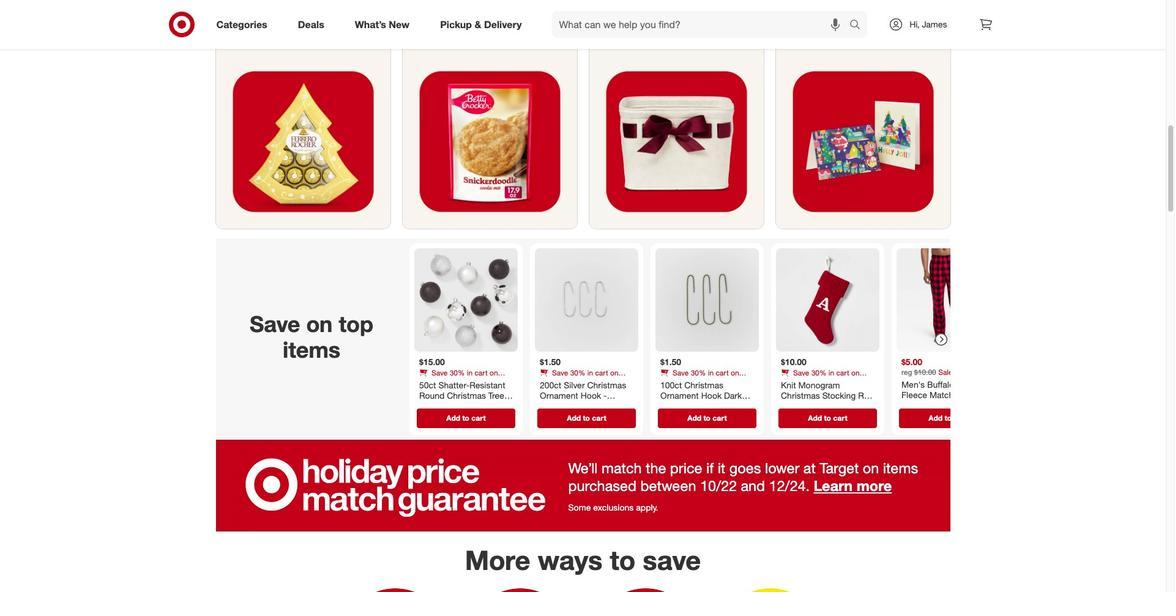 Task type: describe. For each thing, give the bounding box(es) containing it.
decor for silver
[[587, 377, 606, 386]]

carousel region
[[216, 239, 1005, 440]]

select for 100ct
[[660, 377, 680, 386]]

top
[[338, 311, 373, 337]]

lower
[[765, 460, 799, 478]]

at
[[803, 460, 816, 478]]

christmas inside 100ct christmas ornament hook dark green - wondershop™
[[684, 380, 723, 390]]

wondershop™ inside knit monogram christmas stocking red - wondershop™
[[786, 401, 840, 412]]

add to cart for hook
[[687, 413, 727, 423]]

chocolate
[[328, 8, 371, 20]]

add to cart button for stocking
[[778, 409, 877, 428]]

christmas inside 50ct shatter-resistant round christmas tree ornament set - wondershop™
[[447, 390, 486, 401]]

to for round
[[462, 413, 469, 423]]

add for hook
[[687, 413, 701, 423]]

add to cart for stocking
[[808, 413, 847, 423]]

circle link
[[776, 0, 950, 229]]

categories link
[[206, 11, 283, 38]]

more
[[465, 544, 530, 577]]

ornament inside 200ct silver christmas ornament hook - wondershop™
[[539, 390, 578, 401]]

search button
[[844, 11, 874, 40]]

if
[[706, 460, 714, 478]]

add for stocking
[[808, 413, 822, 423]]

price
[[670, 460, 702, 478]]

$5.00
[[901, 357, 922, 367]]

holiday for knit
[[802, 377, 826, 386]]

delivery
[[484, 18, 522, 30]]

10/22
[[700, 477, 737, 495]]

cart down stocking
[[833, 413, 847, 423]]

pickup & delivery
[[440, 18, 522, 30]]

cart up dark
[[715, 368, 728, 377]]

200ct silver christmas ornament hook - wondershop™ image
[[535, 248, 638, 352]]

more ways to save
[[465, 544, 701, 577]]

knit monogram christmas stocking red - wondershop™ image
[[776, 248, 879, 352]]

deals
[[298, 18, 324, 30]]

30% for christmas
[[690, 368, 706, 377]]

to left save
[[610, 544, 635, 577]]

learn more
[[814, 477, 892, 495]]

in for shatter-
[[466, 368, 472, 377]]

organizers*
[[599, 7, 648, 19]]

ferrero
[[226, 8, 257, 20]]

we'll match the price if it goes lower at target on items purchased between 10/22 and 12/24.
[[568, 460, 918, 495]]

storage baskets & jewelry organizers*
[[599, 0, 711, 19]]

between
[[640, 477, 696, 495]]

what's new
[[355, 18, 410, 30]]

save on top items
[[249, 311, 373, 363]]

on for 50ct shatter-resistant round christmas tree ornament set - wondershop™
[[489, 368, 498, 377]]

target
[[820, 460, 859, 478]]

categories
[[216, 18, 267, 30]]

items inside save on top items
[[282, 336, 340, 363]]

& inside storage baskets & jewelry organizers*
[[671, 0, 678, 7]]

- inside 100ct christmas ornament hook dark green - wondershop™
[[686, 401, 689, 412]]

ornament inside 100ct christmas ornament hook dark green - wondershop™
[[660, 390, 698, 401]]

on inside "we'll match the price if it goes lower at target on items purchased between 10/22 and 12/24."
[[863, 460, 879, 478]]

$1.50 for 200ct silver christmas ornament hook - wondershop™
[[539, 357, 560, 367]]

wondershop™ inside 50ct shatter-resistant round christmas tree ornament set - wondershop™
[[419, 412, 472, 422]]

add to cart button for round
[[416, 409, 515, 428]]

baskets
[[634, 0, 669, 7]]

to down pants
[[944, 413, 951, 423]]

on for 100ct christmas ornament hook dark green - wondershop™
[[730, 368, 739, 377]]

search
[[844, 19, 874, 32]]

select for 50ct
[[419, 377, 439, 386]]

$1.50 for 100ct christmas ornament hook dark green - wondershop™
[[660, 357, 681, 367]]

decor for christmas
[[707, 377, 726, 386]]

hook inside 200ct silver christmas ornament hook - wondershop™
[[580, 390, 601, 401]]

shatter-
[[438, 380, 469, 390]]

some exclusions apply.
[[568, 503, 658, 513]]

pajama
[[901, 401, 930, 411]]

match
[[602, 460, 642, 478]]

deals link
[[287, 11, 340, 38]]

200ct silver christmas ornament hook - wondershop™
[[539, 380, 626, 412]]

to for hook
[[703, 413, 710, 423]]

circle
[[794, 7, 818, 20]]

buffalo
[[927, 379, 954, 390]]

red inside knit monogram christmas stocking red - wondershop™
[[858, 390, 874, 401]]

fleece
[[901, 390, 927, 400]]

wondershop™ inside 200ct silver christmas ornament hook - wondershop™
[[539, 401, 593, 412]]

ferrero rocher holiday chocolate packs with same-day delivery or pickup* link
[[216, 0, 390, 229]]

james
[[922, 19, 947, 29]]

dark
[[724, 390, 742, 401]]

tree
[[488, 390, 504, 401]]

cart down set
[[471, 413, 485, 423]]

0 horizontal spatial &
[[475, 18, 481, 30]]

12/24.
[[769, 477, 810, 495]]

in for christmas
[[708, 368, 713, 377]]

men's
[[901, 379, 924, 390]]

christmas inside 200ct silver christmas ornament hook - wondershop™
[[587, 380, 626, 390]]

select for knit
[[781, 377, 800, 386]]

same-
[[275, 20, 303, 32]]

200ct
[[539, 380, 561, 390]]

decor for monogram
[[828, 377, 847, 386]]

round
[[419, 390, 444, 401]]

cart up resistant
[[474, 368, 487, 377]]

goes
[[729, 460, 761, 478]]

learn
[[814, 477, 853, 495]]

in for monogram
[[828, 368, 834, 377]]

apply.
[[636, 503, 658, 513]]

add to cart button for ornament
[[537, 409, 636, 428]]

day
[[303, 20, 319, 32]]

wondershop™ inside $5.00 reg $10.00 sale men's buffalo check fleece matching family pajama pants - wondershop™ red
[[901, 411, 954, 422]]

storage baskets & jewelry organizers* link
[[589, 0, 763, 229]]

30% for silver
[[570, 368, 585, 377]]

save for 200ct silver christmas ornament hook - wondershop™
[[552, 368, 568, 377]]

$15.00
[[419, 357, 445, 367]]

reg
[[901, 368, 912, 377]]

delivery
[[322, 20, 356, 32]]

we'll
[[568, 460, 598, 478]]

ferrero rocher holiday chocolate packs with same-day delivery or pickup*
[[226, 8, 371, 45]]

hi,
[[910, 19, 920, 29]]

family
[[967, 390, 992, 400]]

purchased
[[568, 477, 636, 495]]



Task type: locate. For each thing, give the bounding box(es) containing it.
save
[[249, 311, 300, 337], [431, 368, 447, 377], [552, 368, 568, 377], [672, 368, 688, 377], [793, 368, 809, 377]]

- inside 200ct silver christmas ornament hook - wondershop™
[[603, 390, 606, 401]]

with
[[254, 20, 273, 32]]

2 select from the left
[[539, 377, 559, 386]]

save for 100ct christmas ornament hook dark green - wondershop™
[[672, 368, 688, 377]]

wondershop™ down monogram
[[786, 401, 840, 412]]

target holiday price match guarantee image
[[216, 440, 950, 532]]

add to cart down set
[[446, 413, 485, 423]]

hi, james
[[910, 19, 947, 29]]

50ct shatter-resistant round christmas tree ornament set - wondershop™
[[419, 380, 505, 422]]

red right stocking
[[858, 390, 874, 401]]

0 horizontal spatial ornament
[[419, 401, 457, 412]]

5 add to cart button from the left
[[899, 409, 997, 428]]

- inside 50ct shatter-resistant round christmas tree ornament set - wondershop™
[[475, 401, 478, 412]]

in up 200ct silver christmas ornament hook - wondershop™
[[587, 368, 593, 377]]

4 in from the left
[[828, 368, 834, 377]]

check
[[956, 379, 981, 390]]

in up shatter-
[[466, 368, 472, 377]]

add to cart button down shatter-
[[416, 409, 515, 428]]

add to cart button down stocking
[[778, 409, 877, 428]]

add to cart down pants
[[928, 413, 968, 423]]

-
[[603, 390, 606, 401], [956, 401, 959, 411], [475, 401, 478, 412], [686, 401, 689, 412], [781, 401, 784, 412]]

2 decor from the left
[[587, 377, 606, 386]]

3 save 30% in cart on select holiday decor from the left
[[660, 368, 739, 386]]

2 save 30% in cart on select holiday decor from the left
[[539, 368, 618, 386]]

2 in from the left
[[587, 368, 593, 377]]

1 vertical spatial &
[[475, 18, 481, 30]]

rocher
[[260, 8, 291, 20]]

some
[[568, 503, 591, 513]]

green
[[660, 401, 684, 412]]

1 30% from the left
[[449, 368, 464, 377]]

2 add to cart from the left
[[567, 413, 606, 423]]

on up dark
[[730, 368, 739, 377]]

save
[[643, 544, 701, 577]]

matching
[[929, 390, 965, 400]]

wondershop™
[[539, 401, 593, 412], [692, 401, 745, 412], [786, 401, 840, 412], [901, 411, 954, 422], [419, 412, 472, 422]]

save for knit monogram christmas stocking red - wondershop™
[[793, 368, 809, 377]]

30% up silver
[[570, 368, 585, 377]]

add to cart button
[[416, 409, 515, 428], [537, 409, 636, 428], [658, 409, 756, 428], [778, 409, 877, 428], [899, 409, 997, 428]]

3 30% from the left
[[690, 368, 706, 377]]

jewelry
[[680, 0, 711, 7]]

add to cart down knit monogram christmas stocking red - wondershop™
[[808, 413, 847, 423]]

30% for shatter-
[[449, 368, 464, 377]]

$10.00 down $5.00 on the bottom right of the page
[[914, 368, 936, 377]]

on for knit monogram christmas stocking red - wondershop™
[[851, 368, 859, 377]]

resistant
[[469, 380, 505, 390]]

0 horizontal spatial red
[[858, 390, 874, 401]]

3 decor from the left
[[707, 377, 726, 386]]

add for round
[[446, 413, 460, 423]]

$1.50
[[539, 357, 560, 367], [660, 357, 681, 367]]

ornament inside 50ct shatter-resistant round christmas tree ornament set - wondershop™
[[419, 401, 457, 412]]

cart down 200ct silver christmas ornament hook - wondershop™
[[592, 413, 606, 423]]

add to cart for ornament
[[567, 413, 606, 423]]

red inside $5.00 reg $10.00 sale men's buffalo check fleece matching family pajama pants - wondershop™ red
[[957, 411, 972, 422]]

holiday
[[294, 8, 325, 20], [441, 377, 464, 386], [561, 377, 585, 386], [682, 377, 705, 386], [802, 377, 826, 386]]

men's buffalo check fleece matching family pajama pants - wondershop™ red image
[[896, 248, 1000, 352]]

decor up set
[[466, 377, 485, 386]]

2 add from the left
[[567, 413, 581, 423]]

cart down dark
[[712, 413, 727, 423]]

0 horizontal spatial items
[[282, 336, 340, 363]]

2 30% from the left
[[570, 368, 585, 377]]

4 add to cart button from the left
[[778, 409, 877, 428]]

$1.50 up '100ct'
[[660, 357, 681, 367]]

0 horizontal spatial $1.50
[[539, 357, 560, 367]]

wondershop™ inside 100ct christmas ornament hook dark green - wondershop™
[[692, 401, 745, 412]]

0 vertical spatial red
[[858, 390, 874, 401]]

&
[[671, 0, 678, 7], [475, 18, 481, 30]]

to
[[462, 413, 469, 423], [583, 413, 590, 423], [703, 413, 710, 423], [824, 413, 831, 423], [944, 413, 951, 423], [610, 544, 635, 577]]

1 horizontal spatial items
[[883, 460, 918, 478]]

exclusions
[[593, 503, 634, 513]]

4 select from the left
[[781, 377, 800, 386]]

hook
[[580, 390, 601, 401], [701, 390, 721, 401]]

on
[[306, 311, 332, 337], [489, 368, 498, 377], [610, 368, 618, 377], [730, 368, 739, 377], [851, 368, 859, 377], [863, 460, 879, 478]]

1 vertical spatial $10.00
[[914, 368, 936, 377]]

- inside $5.00 reg $10.00 sale men's buffalo check fleece matching family pajama pants - wondershop™ red
[[956, 401, 959, 411]]

cart up stocking
[[836, 368, 849, 377]]

or
[[358, 20, 367, 32]]

4 decor from the left
[[828, 377, 847, 386]]

& left "jewelry"
[[671, 0, 678, 7]]

add to cart down 200ct silver christmas ornament hook - wondershop™
[[567, 413, 606, 423]]

hook left dark
[[701, 390, 721, 401]]

save 30% in cart on select holiday decor for monogram
[[781, 368, 859, 386]]

0 vertical spatial &
[[671, 0, 678, 7]]

4 30% from the left
[[811, 368, 826, 377]]

1 decor from the left
[[466, 377, 485, 386]]

1 in from the left
[[466, 368, 472, 377]]

monogram
[[798, 380, 840, 390]]

to down 100ct christmas ornament hook dark green - wondershop™
[[703, 413, 710, 423]]

more
[[857, 477, 892, 495]]

pickup*
[[226, 32, 258, 45]]

what's
[[355, 18, 386, 30]]

0 horizontal spatial hook
[[580, 390, 601, 401]]

100ct christmas ornament hook dark green - wondershop™
[[660, 380, 745, 412]]

1 horizontal spatial ornament
[[539, 390, 578, 401]]

to for stocking
[[824, 413, 831, 423]]

wondershop™ down dark
[[692, 401, 745, 412]]

what's new link
[[344, 11, 425, 38]]

in up 100ct christmas ornament hook dark green - wondershop™
[[708, 368, 713, 377]]

add to cart for round
[[446, 413, 485, 423]]

0 horizontal spatial $10.00
[[781, 357, 806, 367]]

0 vertical spatial $10.00
[[781, 357, 806, 367]]

3 in from the left
[[708, 368, 713, 377]]

2 horizontal spatial ornament
[[660, 390, 698, 401]]

50ct shatter-resistant round christmas tree ornament set - wondershop™ image
[[414, 248, 517, 352]]

30% up shatter-
[[449, 368, 464, 377]]

and
[[741, 477, 765, 495]]

to down set
[[462, 413, 469, 423]]

add to cart button for hook
[[658, 409, 756, 428]]

christmas inside knit monogram christmas stocking red - wondershop™
[[781, 390, 820, 401]]

set
[[460, 401, 473, 412]]

red
[[858, 390, 874, 401], [957, 411, 972, 422]]

$10.00 inside $5.00 reg $10.00 sale men's buffalo check fleece matching family pajama pants - wondershop™ red
[[914, 368, 936, 377]]

2 add to cart button from the left
[[537, 409, 636, 428]]

$10.00 up knit
[[781, 357, 806, 367]]

decor up dark
[[707, 377, 726, 386]]

to down knit monogram christmas stocking red - wondershop™
[[824, 413, 831, 423]]

pickup & delivery link
[[430, 11, 537, 38]]

1 $1.50 from the left
[[539, 357, 560, 367]]

sale
[[938, 368, 952, 377]]

hook down silver
[[580, 390, 601, 401]]

in up monogram
[[828, 368, 834, 377]]

1 horizontal spatial $1.50
[[660, 357, 681, 367]]

in for silver
[[587, 368, 593, 377]]

1 horizontal spatial red
[[957, 411, 972, 422]]

the
[[646, 460, 666, 478]]

add to cart button down matching
[[899, 409, 997, 428]]

What can we help you find? suggestions appear below search field
[[552, 11, 853, 38]]

christmas right '100ct'
[[684, 380, 723, 390]]

pickup
[[440, 18, 472, 30]]

it
[[718, 460, 725, 478]]

packs
[[226, 20, 252, 32]]

wondershop™ down pajama
[[901, 411, 954, 422]]

storage
[[599, 0, 632, 7]]

christmas up set
[[447, 390, 486, 401]]

2 hook from the left
[[701, 390, 721, 401]]

select for 200ct
[[539, 377, 559, 386]]

on left top
[[306, 311, 332, 337]]

to down 200ct silver christmas ornament hook - wondershop™
[[583, 413, 590, 423]]

add down pants
[[928, 413, 942, 423]]

decor up stocking
[[828, 377, 847, 386]]

holiday for 200ct
[[561, 377, 585, 386]]

on inside save on top items
[[306, 311, 332, 337]]

0 vertical spatial items
[[282, 336, 340, 363]]

1 horizontal spatial &
[[671, 0, 678, 7]]

save 30% in cart on select holiday decor
[[419, 368, 498, 386], [539, 368, 618, 386], [660, 368, 739, 386], [781, 368, 859, 386]]

5 add from the left
[[928, 413, 942, 423]]

knit monogram christmas stocking red - wondershop™
[[781, 380, 874, 412]]

100ct
[[660, 380, 682, 390]]

stocking
[[822, 390, 856, 401]]

1 add from the left
[[446, 413, 460, 423]]

on right target at bottom right
[[863, 460, 879, 478]]

add to cart down 100ct christmas ornament hook dark green - wondershop™
[[687, 413, 727, 423]]

pants
[[932, 401, 954, 411]]

select
[[419, 377, 439, 386], [539, 377, 559, 386], [660, 377, 680, 386], [781, 377, 800, 386]]

4 add from the left
[[808, 413, 822, 423]]

add down knit monogram christmas stocking red - wondershop™
[[808, 413, 822, 423]]

add down 200ct silver christmas ornament hook - wondershop™
[[567, 413, 581, 423]]

1 select from the left
[[419, 377, 439, 386]]

to for ornament
[[583, 413, 590, 423]]

1 add to cart from the left
[[446, 413, 485, 423]]

30% for monogram
[[811, 368, 826, 377]]

wondershop™ down set
[[419, 412, 472, 422]]

christmas right silver
[[587, 380, 626, 390]]

3 select from the left
[[660, 377, 680, 386]]

hook inside 100ct christmas ornament hook dark green - wondershop™
[[701, 390, 721, 401]]

silver
[[563, 380, 585, 390]]

save for 50ct shatter-resistant round christmas tree ornament set - wondershop™
[[431, 368, 447, 377]]

ornament up green
[[660, 390, 698, 401]]

cart down pants
[[953, 413, 968, 423]]

christmas
[[587, 380, 626, 390], [684, 380, 723, 390], [447, 390, 486, 401], [781, 390, 820, 401]]

4 add to cart from the left
[[808, 413, 847, 423]]

cart up 200ct silver christmas ornament hook - wondershop™
[[595, 368, 608, 377]]

on for 200ct silver christmas ornament hook - wondershop™
[[610, 368, 618, 377]]

3 add from the left
[[687, 413, 701, 423]]

ways
[[538, 544, 602, 577]]

100ct christmas ornament hook dark green - wondershop™ image
[[655, 248, 759, 352]]

add
[[446, 413, 460, 423], [567, 413, 581, 423], [687, 413, 701, 423], [808, 413, 822, 423], [928, 413, 942, 423]]

cart
[[474, 368, 487, 377], [595, 368, 608, 377], [715, 368, 728, 377], [836, 368, 849, 377], [471, 413, 485, 423], [592, 413, 606, 423], [712, 413, 727, 423], [833, 413, 847, 423], [953, 413, 968, 423]]

& right pickup
[[475, 18, 481, 30]]

30% up monogram
[[811, 368, 826, 377]]

ornament
[[539, 390, 578, 401], [660, 390, 698, 401], [419, 401, 457, 412]]

decor for shatter-
[[466, 377, 485, 386]]

add to cart button down silver
[[537, 409, 636, 428]]

1 vertical spatial red
[[957, 411, 972, 422]]

1 horizontal spatial hook
[[701, 390, 721, 401]]

3 add to cart from the left
[[687, 413, 727, 423]]

1 add to cart button from the left
[[416, 409, 515, 428]]

holiday for 100ct
[[682, 377, 705, 386]]

add down 100ct christmas ornament hook dark green - wondershop™
[[687, 413, 701, 423]]

$5.00 reg $10.00 sale men's buffalo check fleece matching family pajama pants - wondershop™ red
[[901, 357, 992, 422]]

2 $1.50 from the left
[[660, 357, 681, 367]]

ornament down 200ct
[[539, 390, 578, 401]]

ornament down round
[[419, 401, 457, 412]]

1 vertical spatial items
[[883, 460, 918, 478]]

50ct
[[419, 380, 436, 390]]

new
[[389, 18, 410, 30]]

$1.50 up 200ct
[[539, 357, 560, 367]]

decor right silver
[[587, 377, 606, 386]]

knit
[[781, 380, 796, 390]]

add to cart button down dark
[[658, 409, 756, 428]]

save inside save on top items
[[249, 311, 300, 337]]

4 save 30% in cart on select holiday decor from the left
[[781, 368, 859, 386]]

items
[[282, 336, 340, 363], [883, 460, 918, 478]]

save 30% in cart on select holiday decor for shatter-
[[419, 368, 498, 386]]

save 30% in cart on select holiday decor for christmas
[[660, 368, 739, 386]]

on up stocking
[[851, 368, 859, 377]]

add to cart
[[446, 413, 485, 423], [567, 413, 606, 423], [687, 413, 727, 423], [808, 413, 847, 423], [928, 413, 968, 423]]

save 30% in cart on select holiday decor for silver
[[539, 368, 618, 386]]

1 horizontal spatial $10.00
[[914, 368, 936, 377]]

3 add to cart button from the left
[[658, 409, 756, 428]]

christmas down knit
[[781, 390, 820, 401]]

holiday for 50ct
[[441, 377, 464, 386]]

wondershop™ down silver
[[539, 401, 593, 412]]

30% up 100ct christmas ornament hook dark green - wondershop™
[[690, 368, 706, 377]]

1 hook from the left
[[580, 390, 601, 401]]

decor
[[466, 377, 485, 386], [587, 377, 606, 386], [707, 377, 726, 386], [828, 377, 847, 386]]

add for ornament
[[567, 413, 581, 423]]

items inside "we'll match the price if it goes lower at target on items purchased between 10/22 and 12/24."
[[883, 460, 918, 478]]

holiday inside ferrero rocher holiday chocolate packs with same-day delivery or pickup*
[[294, 8, 325, 20]]

5 add to cart from the left
[[928, 413, 968, 423]]

on up 200ct silver christmas ornament hook - wondershop™
[[610, 368, 618, 377]]

- inside knit monogram christmas stocking red - wondershop™
[[781, 401, 784, 412]]

on up resistant
[[489, 368, 498, 377]]

red down "family"
[[957, 411, 972, 422]]

1 save 30% in cart on select holiday decor from the left
[[419, 368, 498, 386]]

add down set
[[446, 413, 460, 423]]



Task type: vqa. For each thing, say whether or not it's contained in the screenshot.
second CLEAR from the right
no



